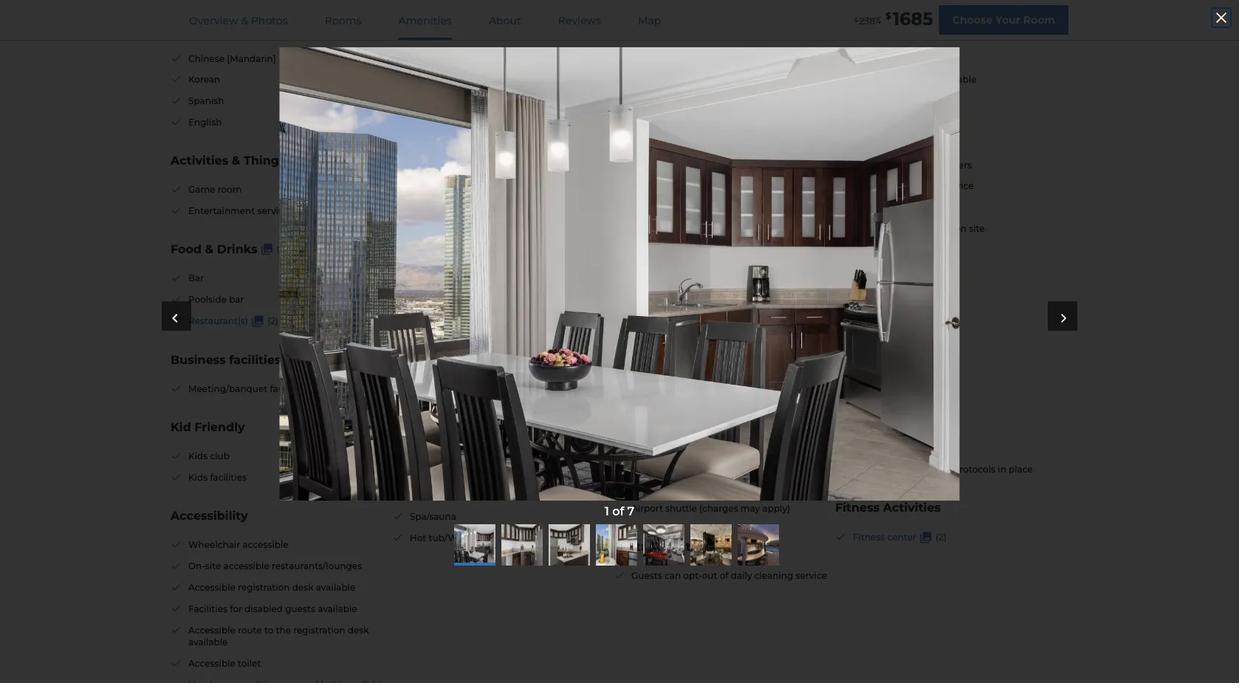 Task type: locate. For each thing, give the bounding box(es) containing it.
swimming & soaking
[[392, 458, 525, 472]]

1 horizontal spatial free
[[853, 397, 873, 408]]

registration down 'guests'
[[293, 625, 345, 635]]

3 accessible from the top
[[188, 658, 235, 669]]

activities up game
[[171, 153, 228, 167]]

health
[[835, 433, 877, 447]]

0 vertical spatial out
[[518, 312, 533, 323]]

out
[[518, 312, 533, 323], [702, 571, 717, 581]]

activities up center
[[883, 500, 941, 515]]

2 smoking from the top
[[432, 333, 472, 344]]

0 vertical spatial (2)
[[267, 316, 279, 327]]

2 24- from the top
[[410, 291, 424, 301]]

hour up express
[[424, 291, 445, 301]]

available right 'guests'
[[318, 603, 357, 614]]

accessible toilet
[[188, 658, 261, 669]]

1 horizontal spatial out
[[702, 571, 717, 581]]

alarms
[[665, 245, 695, 255]]

1 vertical spatial check-
[[465, 422, 495, 432]]

out down non-smoking rooms available
[[518, 312, 533, 323]]

0 vertical spatial accessible
[[188, 582, 235, 593]]

available right payment
[[937, 74, 977, 85]]

airport shuttle (charges may apply)
[[631, 503, 790, 514]]

bar
[[229, 294, 244, 305]]

0 vertical spatial apply)
[[757, 461, 785, 471]]

cleaning
[[755, 571, 793, 581]]

0 vertical spatial registration
[[238, 582, 290, 593]]

outdoor
[[410, 490, 448, 500]]

2 kids from the top
[[188, 472, 208, 483]]

doors
[[468, 74, 494, 85]]

elevator
[[410, 248, 446, 259]]

0 vertical spatial site
[[897, 53, 913, 64]]

1 horizontal spatial desk
[[348, 625, 369, 635]]

services up machine
[[901, 117, 937, 128]]

1 vertical spatial of
[[720, 571, 729, 581]]

1 horizontal spatial to
[[289, 153, 301, 167]]

1 vertical spatial kids
[[188, 472, 208, 483]]

24-hour front desk
[[410, 291, 494, 301]]

2 vertical spatial accessible
[[188, 658, 235, 669]]

available
[[490, 53, 529, 64], [496, 74, 535, 85], [937, 74, 977, 85], [505, 269, 544, 280], [316, 582, 355, 593], [318, 603, 357, 614], [188, 637, 228, 648]]

conditioning down electronic room key
[[425, 227, 482, 237]]

1 non- from the top
[[410, 269, 432, 280]]

business facilities
[[171, 352, 281, 367]]

0 vertical spatial parking
[[656, 461, 691, 471]]

may up the airport shuttle (charges may apply)
[[735, 461, 755, 471]]

1 vertical spatial (charges
[[699, 503, 738, 514]]

0 vertical spatial air
[[410, 227, 422, 237]]

0 vertical spatial non-
[[410, 269, 432, 280]]

& for tv & movies/shows
[[867, 376, 873, 386]]

$ right 2384
[[886, 10, 891, 21]]

place
[[1009, 464, 1033, 475]]

(3) right soaking
[[544, 460, 555, 471]]

accessible down wheelchair accessible
[[223, 561, 269, 572]]

0 vertical spatial public
[[459, 184, 487, 195]]

hour down deadbolt
[[424, 96, 445, 106]]

non- for non-smoking rooms available
[[410, 269, 432, 280]]

public down key
[[496, 227, 524, 237]]

& right 'food'
[[205, 242, 214, 256]]

services up cleanliness
[[880, 433, 931, 447]]

accessible registration desk available
[[188, 582, 355, 593]]

tv & movies/shows
[[853, 376, 939, 386]]

pool
[[450, 490, 470, 500]]

separate shower/bathtub
[[631, 223, 746, 234]]

parking up shuttle on the right
[[654, 482, 689, 493]]

1 horizontal spatial air
[[631, 266, 644, 276]]

1 accessible from the top
[[188, 582, 235, 593]]

0 horizontal spatial out
[[518, 312, 533, 323]]

map button
[[620, 1, 679, 40]]

accessible down facilities
[[188, 625, 235, 635]]

1 vertical spatial area
[[490, 184, 509, 195]]

route
[[238, 625, 262, 635]]

payment
[[894, 74, 935, 85]]

facilities up meeting/banquet facilities
[[229, 352, 281, 367]]

separate down the safety
[[631, 117, 671, 128]]

hour for front
[[424, 291, 445, 301]]

check- up non-smoking property
[[447, 312, 477, 323]]

bar
[[188, 273, 204, 284]]

room up the dishwasher
[[631, 287, 658, 298]]

1 vertical spatial parking
[[654, 482, 689, 493]]

& up pool
[[462, 458, 471, 472]]

additional cleanliness protocols in place
[[853, 464, 1033, 475]]

services for entertainment services
[[257, 206, 293, 216]]

accessible left toilet
[[188, 658, 235, 669]]

1 vertical spatial public
[[496, 227, 524, 237]]

3 separate from the top
[[631, 223, 671, 234]]

1 horizontal spatial on
[[883, 53, 895, 64]]

0 vertical spatial fitness
[[835, 500, 880, 515]]

facilities right meeting/banquet
[[270, 384, 307, 394]]

fitness left center
[[853, 532, 885, 543]]

0 vertical spatial on
[[883, 53, 895, 64]]

1685
[[893, 8, 933, 30]]

wheelchair accessible
[[188, 540, 288, 550]]

24-
[[410, 96, 424, 106], [410, 291, 424, 301]]

conditioning down alarms
[[646, 266, 704, 276]]

0 horizontal spatial registration
[[238, 582, 290, 593]]

free left wi-
[[853, 397, 873, 408]]

hour for security
[[424, 96, 445, 106]]

1 horizontal spatial (2)
[[936, 532, 947, 543]]

air for air conditioning
[[631, 266, 644, 276]]

media
[[835, 323, 873, 337]]

food
[[171, 242, 202, 256]]

2 vertical spatial on
[[955, 223, 967, 234]]

dvd/cd/blu-ray player
[[853, 354, 955, 365]]

smoking for rooms
[[432, 269, 472, 280]]

out for in/check-
[[518, 312, 533, 323]]

2 accessible from the top
[[188, 625, 235, 635]]

0 vertical spatial facilities
[[229, 352, 281, 367]]

rooms
[[325, 14, 361, 27]]

check- for in/check-
[[447, 312, 477, 323]]

apply) up the cleaning on the right bottom of the page
[[762, 503, 790, 514]]

0 horizontal spatial to
[[264, 625, 273, 635]]

airport
[[631, 503, 663, 514]]

rooms up refrigerator
[[664, 372, 692, 383]]

0 vertical spatial area
[[705, 117, 724, 128]]

service down 'air conditioning'
[[661, 287, 692, 298]]

1 horizontal spatial of
[[720, 571, 729, 581]]

area
[[705, 117, 724, 128], [490, 184, 509, 195], [526, 227, 546, 237]]

1 horizontal spatial (3)
[[544, 460, 555, 471]]

amenities up view
[[398, 14, 452, 27]]

1 vertical spatial air
[[631, 266, 644, 276]]

family
[[631, 372, 661, 383]]

(2) right "restaurant(s)"
[[267, 316, 279, 327]]

1 vertical spatial to
[[264, 625, 273, 635]]

(3) inside button
[[544, 460, 555, 471]]

tab list
[[171, 0, 680, 40]]

1 vertical spatial on
[[454, 74, 466, 85]]

image #1 image
[[162, 47, 1077, 501]]

parking
[[656, 461, 691, 471], [654, 482, 689, 493]]

reviews button
[[540, 1, 619, 40]]

procedures
[[459, 369, 530, 384]]

2 vertical spatial desk
[[348, 625, 369, 635]]

0 horizontal spatial amenities
[[398, 14, 452, 27]]

0 vertical spatial may
[[735, 461, 755, 471]]

check- down disinfection
[[465, 422, 495, 432]]

24- down deadbolt
[[410, 96, 424, 106]]

area down box
[[705, 117, 724, 128]]

1 horizontal spatial activities
[[883, 500, 941, 515]]

1 vertical spatial out
[[702, 571, 717, 581]]

entrance
[[434, 163, 475, 174]]

kids facilities
[[188, 472, 247, 483]]

on right shops
[[883, 53, 895, 64]]

0 horizontal spatial activities
[[171, 153, 228, 167]]

room right your
[[1023, 14, 1055, 26]]

(7) button
[[257, 242, 288, 256]]

amenities inside button
[[398, 14, 452, 27]]

site up payment
[[897, 53, 913, 64]]

conditioning for air conditioning in public area
[[425, 227, 482, 237]]

on right withdraw
[[955, 223, 967, 234]]

on for shops
[[883, 53, 895, 64]]

accessible inside the accessible route to the registration desk available
[[188, 625, 235, 635]]

1 vertical spatial (3)
[[489, 490, 500, 500]]

poolside
[[188, 294, 227, 305]]

non- down elevator
[[410, 269, 432, 280]]

2 horizontal spatial room
[[700, 181, 724, 191]]

public up electronic room key
[[459, 184, 487, 195]]

room left key
[[458, 206, 482, 216]]

1 horizontal spatial registration
[[293, 625, 345, 635]]

accessible for accessible toilet
[[188, 658, 235, 669]]

1 24- from the top
[[410, 96, 424, 106]]

$ left 2384
[[854, 16, 858, 23]]

0 horizontal spatial free
[[631, 482, 651, 493]]

area up non-smoking rooms available
[[526, 227, 546, 237]]

fitness
[[835, 500, 880, 515], [853, 532, 885, 543]]

room up coffee/tea at the right top of the page
[[614, 22, 650, 36]]

conditioning for air conditioning
[[646, 266, 704, 276]]

kids club
[[188, 451, 230, 462]]

amenities button
[[381, 1, 470, 40]]

1
[[605, 504, 609, 518]]

may for airport shuttle (charges may apply)
[[741, 503, 760, 514]]

convenience store
[[853, 266, 936, 276]]

1 vertical spatial separate
[[631, 181, 671, 191]]

1 smoking from the top
[[432, 269, 472, 280]]

outdoor pool
[[410, 490, 470, 500]]

free for free parking
[[631, 482, 651, 493]]

guests can opt-out of daily cleaning service
[[631, 571, 827, 581]]

2 vertical spatial facilities
[[210, 472, 247, 483]]

facilities for meeting/banquet facilities
[[270, 384, 307, 394]]

center
[[887, 532, 916, 543]]

0 horizontal spatial air
[[410, 227, 422, 237]]

1 hour from the top
[[424, 96, 445, 106]]

0 vertical spatial 24-
[[410, 96, 424, 106]]

0 horizontal spatial site
[[205, 561, 221, 572]]

accessible
[[188, 582, 235, 593], [188, 625, 235, 635], [188, 658, 235, 669]]

your
[[996, 14, 1020, 26]]

1 kids from the top
[[188, 451, 208, 462]]

0 vertical spatial to
[[289, 153, 301, 167]]

separate for separate dining area
[[631, 117, 671, 128]]

on left doors
[[454, 74, 466, 85]]

kids for kids club
[[188, 451, 208, 462]]

air conditioning
[[631, 266, 704, 276]]

0 horizontal spatial desk
[[292, 582, 314, 593]]

service down lockers
[[942, 181, 974, 191]]

kids down kids club
[[188, 472, 208, 483]]

conveniences
[[917, 22, 1004, 36]]

services up "(7)" button
[[257, 206, 293, 216]]

accessible up facilities
[[188, 582, 235, 593]]

room right living
[[700, 181, 724, 191]]

activities
[[171, 153, 228, 167], [883, 500, 941, 515]]

parking up free parking
[[656, 461, 691, 471]]

& left "photos"
[[241, 14, 248, 27]]

registration inside the accessible route to the registration desk available
[[293, 625, 345, 635]]

amenities up maker
[[654, 22, 717, 36]]

protocols
[[954, 464, 995, 475]]

facilities for kids facilities
[[210, 472, 247, 483]]

2 vertical spatial service
[[796, 571, 827, 581]]

free
[[853, 397, 873, 408], [631, 482, 651, 493]]

facilities down club at the left of the page
[[210, 472, 247, 483]]

laundry services
[[853, 96, 929, 106]]

smoking down the express check-in/check-out
[[432, 333, 472, 344]]

may down the valet parking (charges may apply)
[[741, 503, 760, 514]]

& inside button
[[241, 14, 248, 27]]

24- up express
[[410, 291, 424, 301]]

of right 1
[[612, 504, 624, 518]]

& right tv
[[867, 376, 873, 386]]

2 vertical spatial area
[[526, 227, 546, 237]]

parking for valet
[[656, 461, 691, 471]]

available up accessible toilet
[[188, 637, 228, 648]]

non- down express
[[410, 333, 432, 344]]

dvd/cd/blu-
[[853, 354, 912, 365]]

1 vertical spatial accessible
[[223, 561, 269, 572]]

0 vertical spatial (3)
[[544, 460, 555, 471]]

services down payment
[[893, 96, 929, 106]]

1 vertical spatial non-
[[410, 333, 432, 344]]

area up key
[[490, 184, 509, 195]]

to inside the accessible route to the registration desk available
[[264, 625, 273, 635]]

service right the cleaning on the right bottom of the page
[[796, 571, 827, 581]]

refrigerator
[[631, 393, 685, 404]]

smoke alarms
[[631, 245, 695, 255]]

air up elevator
[[410, 227, 422, 237]]

to left the
[[264, 625, 273, 635]]

0 vertical spatial activities
[[171, 153, 228, 167]]

1 vertical spatial smoking
[[432, 333, 472, 344]]

0 horizontal spatial public
[[459, 184, 487, 195]]

services down the convenience store on the right top
[[882, 287, 918, 298]]

1 horizontal spatial $
[[886, 10, 891, 21]]

food & drinks
[[171, 242, 257, 256]]

(charges right shuttle on the right
[[699, 503, 738, 514]]

available down restaurants/lounges
[[316, 582, 355, 593]]

24- for 24-hour security
[[410, 96, 424, 106]]

0 vertical spatial smoking
[[432, 269, 472, 280]]

in left place
[[998, 464, 1006, 475]]

meeting/banquet
[[188, 384, 267, 394]]

air down smoke
[[631, 266, 644, 276]]

24- for 24-hour front desk
[[410, 291, 424, 301]]

0 vertical spatial of
[[612, 504, 624, 518]]

sanitation procedures
[[392, 369, 530, 384]]

restaurant(s)
[[188, 316, 248, 327]]

coffee/tea maker
[[631, 53, 709, 64]]

in/out
[[495, 422, 521, 432]]

accessible for accessible registration desk available
[[188, 582, 235, 593]]

1 vertical spatial may
[[741, 503, 760, 514]]

0 horizontal spatial (2)
[[267, 316, 279, 327]]

0 vertical spatial check-
[[447, 312, 477, 323]]

1 horizontal spatial site
[[897, 53, 913, 64]]

1 vertical spatial apply)
[[762, 503, 790, 514]]

to left do
[[289, 153, 301, 167]]

accessible up on-site accessible restaurants/lounges
[[242, 540, 288, 550]]

deposit
[[662, 96, 695, 106]]

separate up smoke
[[631, 223, 671, 234]]

rooms up 24-hour front desk
[[474, 269, 503, 280]]

registration up disabled
[[238, 582, 290, 593]]

1 separate from the top
[[631, 117, 671, 128]]

1 vertical spatial site
[[969, 223, 985, 234]]

separate for separate living room
[[631, 181, 671, 191]]

fitness up fitness center
[[835, 500, 880, 515]]

registration
[[238, 582, 290, 593], [293, 625, 345, 635]]

separate up alarm
[[631, 181, 671, 191]]

korean
[[188, 74, 220, 85]]

apply) up the airport shuttle (charges may apply)
[[757, 461, 785, 471]]

1 vertical spatial registration
[[293, 625, 345, 635]]

0 horizontal spatial on
[[454, 74, 466, 85]]

media & technology
[[835, 323, 960, 337]]

family rooms
[[631, 372, 692, 383]]

2 non- from the top
[[410, 333, 432, 344]]

may for valet parking (charges may apply)
[[735, 461, 755, 471]]

& for media & technology
[[876, 323, 885, 337]]

1 vertical spatial fitness
[[853, 532, 885, 543]]

0 horizontal spatial conditioning
[[425, 227, 482, 237]]

1 vertical spatial conditioning
[[646, 266, 704, 276]]

(charges for shuttle
[[699, 503, 738, 514]]

0 vertical spatial desk
[[472, 291, 494, 301]]

(2) right center
[[936, 532, 947, 543]]

smoking up 24-hour front desk
[[432, 269, 472, 280]]

room up entertainment
[[218, 184, 242, 195]]

facilities
[[229, 352, 281, 367], [270, 384, 307, 394], [210, 472, 247, 483]]

2 vertical spatial site
[[205, 561, 221, 572]]

(charges up the airport shuttle (charges may apply)
[[694, 461, 733, 471]]

separate dining area
[[631, 117, 724, 128]]

0 vertical spatial kids
[[188, 451, 208, 462]]

0 vertical spatial free
[[853, 397, 873, 408]]

2 separate from the top
[[631, 181, 671, 191]]

1 vertical spatial rooms
[[664, 372, 692, 383]]

of left daily
[[720, 571, 729, 581]]

& right "media"
[[876, 323, 885, 337]]

2 hour from the top
[[424, 291, 445, 301]]

out left daily
[[702, 571, 717, 581]]

spoken
[[242, 22, 288, 36]]

0 vertical spatial rooms
[[474, 269, 503, 280]]

(3) down soaking
[[489, 490, 500, 500]]

fitness activities
[[835, 500, 941, 515]]

1 horizontal spatial rooms
[[664, 372, 692, 383]]

services
[[893, 96, 929, 106], [901, 117, 937, 128], [257, 206, 293, 216], [882, 287, 918, 298]]

& left things
[[232, 153, 240, 167]]

site down wheelchair
[[205, 561, 221, 572]]

room
[[1023, 14, 1055, 26], [614, 22, 650, 36], [631, 287, 658, 298]]

1 vertical spatial 24-
[[410, 291, 424, 301]]

available right door
[[490, 53, 529, 64]]

or
[[875, 223, 884, 234]]

1 horizontal spatial conditioning
[[646, 266, 704, 276]]

0 vertical spatial service
[[942, 181, 974, 191]]

1 vertical spatial facilities
[[270, 384, 307, 394]]

services up shops
[[835, 22, 887, 36]]

fitness for fitness center
[[853, 532, 885, 543]]

apply)
[[757, 461, 785, 471], [762, 503, 790, 514]]

in down key
[[485, 227, 493, 237]]



Task type: vqa. For each thing, say whether or not it's contained in the screenshot.


Task type: describe. For each thing, give the bounding box(es) containing it.
fire extinguishers
[[631, 74, 712, 85]]

(2) for fitness center
[[936, 532, 947, 543]]

cleanliness
[[902, 464, 951, 475]]

choose your room button
[[939, 5, 1069, 35]]

(charges for parking
[[694, 461, 733, 471]]

convenience
[[853, 266, 911, 276]]

security
[[448, 96, 483, 106]]

hot
[[410, 532, 426, 543]]

separate for separate shower/bathtub
[[631, 223, 671, 234]]

services for ticket services
[[882, 287, 918, 298]]

concierge services
[[853, 117, 937, 128]]

& for overview & photos
[[241, 14, 248, 27]]

photos
[[251, 14, 288, 27]]

air conditioning in public area
[[410, 227, 546, 237]]

overview
[[189, 14, 238, 27]]

accessible for accessible route to the registration desk available
[[188, 625, 235, 635]]

1 horizontal spatial area
[[526, 227, 546, 237]]

health services
[[835, 433, 931, 447]]

0 horizontal spatial of
[[612, 504, 624, 518]]

room inside button
[[1023, 14, 1055, 26]]

key
[[484, 206, 500, 216]]

1 vertical spatial desk
[[292, 582, 314, 593]]

opt-
[[683, 571, 702, 581]]

services for laundry services
[[893, 96, 929, 106]]

desk inside the accessible route to the registration desk available
[[348, 625, 369, 635]]

facilities
[[188, 603, 227, 614]]

0 horizontal spatial $
[[854, 16, 858, 23]]

free for free wi-fi
[[853, 397, 873, 408]]

0 horizontal spatial (3)
[[489, 490, 500, 500]]

washing machine
[[853, 138, 935, 149]]

safety
[[631, 96, 659, 106]]

door
[[467, 53, 487, 64]]

parking for free
[[654, 482, 689, 493]]

kitchen
[[631, 330, 666, 340]]

kid
[[171, 420, 191, 434]]

facilities for business facilities
[[229, 352, 281, 367]]

luggage
[[853, 159, 893, 170]]

apply) for airport shuttle (charges may apply)
[[762, 503, 790, 514]]

store
[[914, 266, 936, 276]]

& for swimming & soaking
[[462, 458, 471, 472]]

express
[[410, 312, 444, 323]]

heating
[[410, 184, 446, 195]]

view
[[410, 53, 432, 64]]

room for game room
[[218, 184, 242, 195]]

kitchenware
[[631, 138, 688, 149]]

choose your room
[[952, 14, 1055, 26]]

main entrance
[[410, 163, 475, 174]]

currency
[[853, 181, 894, 191]]

heating in public area
[[410, 184, 509, 195]]

(7)
[[277, 244, 288, 254]]

tv
[[853, 376, 864, 386]]

english
[[188, 117, 222, 128]]

available up in/check-
[[505, 269, 544, 280]]

fitness for fitness activities
[[835, 500, 880, 515]]

map
[[638, 14, 661, 27]]

shower/bathtub
[[673, 223, 746, 234]]

check- for in/out
[[465, 422, 495, 432]]

game room
[[188, 184, 242, 195]]

withdraw
[[910, 223, 953, 234]]

tub/whirlpool
[[429, 532, 492, 543]]

daily
[[410, 400, 432, 411]]

wheelchair
[[188, 540, 240, 550]]

dishwasher
[[631, 308, 684, 319]]

valet
[[631, 461, 654, 471]]

room amenities
[[614, 22, 717, 36]]

exchange
[[896, 181, 940, 191]]

1 horizontal spatial service
[[796, 571, 827, 581]]

2 horizontal spatial site
[[969, 223, 985, 234]]

tab list containing overview & photos
[[171, 0, 680, 40]]

electronic room key
[[410, 206, 500, 216]]

activities & things to do
[[171, 153, 321, 167]]

club
[[210, 451, 230, 462]]

available right doors
[[496, 74, 535, 85]]

& left lockers
[[932, 159, 938, 170]]

available inside the accessible route to the registration desk available
[[188, 637, 228, 648]]

apply) for valet parking (charges may apply)
[[757, 461, 785, 471]]

2 horizontal spatial desk
[[472, 291, 494, 301]]

friendly
[[194, 420, 245, 434]]

on for deadbolt
[[454, 74, 466, 85]]

fire
[[631, 74, 648, 85]]

2 horizontal spatial area
[[705, 117, 724, 128]]

atm
[[853, 223, 873, 234]]

$ 2384 $ 1685
[[854, 8, 933, 30]]

in right port
[[456, 53, 464, 64]]

chinese [mandarin]
[[188, 53, 276, 64]]

about button
[[471, 1, 539, 40]]

room for room amenities
[[614, 22, 650, 36]]

room for room service
[[631, 287, 658, 298]]

1 vertical spatial service
[[661, 287, 692, 298]]

overview & photos
[[189, 14, 288, 27]]

shops
[[853, 53, 881, 64]]

sanitation
[[392, 369, 456, 384]]

gift/souvenir
[[853, 245, 910, 255]]

air for air conditioning in public area
[[410, 227, 422, 237]]

port
[[434, 53, 453, 64]]

spa/sauna
[[410, 511, 456, 522]]

deadbolt
[[410, 74, 452, 85]]

7
[[627, 504, 634, 518]]

additional
[[853, 464, 899, 475]]

kids for kids facilities
[[188, 472, 208, 483]]

0 horizontal spatial rooms
[[474, 269, 503, 280]]

front
[[448, 291, 470, 301]]

sofa
[[631, 159, 651, 170]]

cash
[[887, 223, 908, 234]]

0 vertical spatial accessible
[[242, 540, 288, 550]]

(2) for restaurant(s)
[[267, 316, 279, 327]]

0 horizontal spatial area
[[490, 184, 509, 195]]

general
[[392, 132, 440, 146]]

1 vertical spatial services
[[880, 433, 931, 447]]

1 horizontal spatial amenities
[[654, 22, 717, 36]]

concierge
[[853, 117, 899, 128]]

atm or cash withdraw on site
[[853, 223, 985, 234]]

room service
[[631, 287, 692, 298]]

accessibility
[[171, 508, 248, 523]]

clock
[[661, 202, 685, 213]]

2 horizontal spatial on
[[955, 223, 967, 234]]

free wi-fi
[[853, 397, 899, 408]]

extinguishers
[[651, 74, 712, 85]]

safety deposit box
[[631, 96, 714, 106]]

contactless check-in/out
[[410, 422, 521, 432]]

non- for non-smoking property
[[410, 333, 432, 344]]

room for electronic room key
[[458, 206, 482, 216]]

things
[[244, 153, 285, 167]]

smoking for property
[[432, 333, 472, 344]]

services for concierge services
[[901, 117, 937, 128]]

0 vertical spatial services
[[835, 22, 887, 36]]

chinese
[[188, 53, 225, 64]]

non-smoking property
[[410, 333, 513, 344]]

& for activities & things to do
[[232, 153, 240, 167]]

out for opt-
[[702, 571, 717, 581]]

1 vertical spatial activities
[[883, 500, 941, 515]]

& for food & drinks
[[205, 242, 214, 256]]

cashless
[[853, 74, 892, 85]]

luggage storage & lockers
[[853, 159, 972, 170]]

in down 'entrance'
[[448, 184, 457, 195]]

contactless
[[410, 422, 462, 432]]

hot tub/whirlpool
[[410, 532, 492, 543]]

wi-
[[875, 397, 891, 408]]



